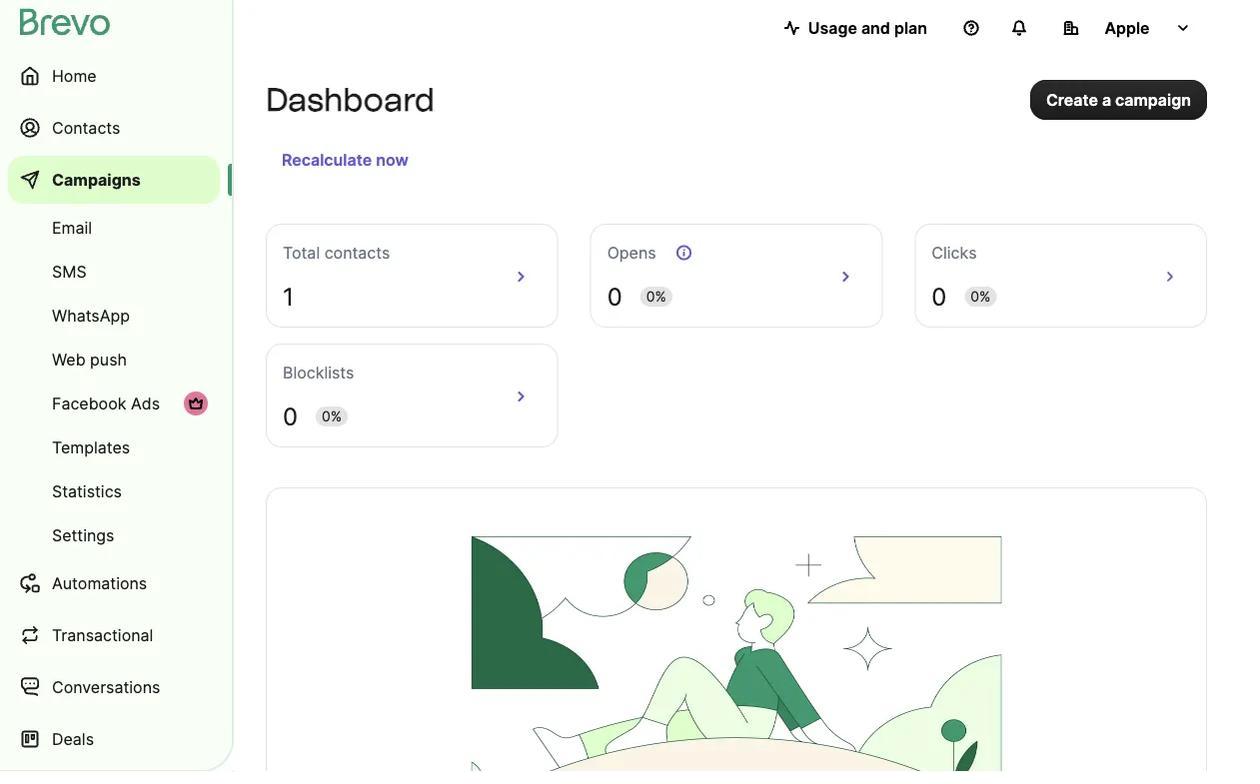 Task type: locate. For each thing, give the bounding box(es) containing it.
total
[[283, 243, 320, 262]]

0 down blocklists
[[283, 402, 298, 431]]

campaigns link
[[8, 156, 220, 204]]

1
[[283, 282, 294, 311]]

blocklists
[[283, 363, 354, 382]]

2 horizontal spatial 0
[[932, 282, 947, 311]]

total contacts
[[283, 243, 390, 262]]

home
[[52, 66, 97, 85]]

plan
[[895, 18, 928, 37]]

opens
[[608, 243, 657, 262]]

contacts
[[52, 118, 120, 137]]

templates
[[52, 438, 130, 457]]

home link
[[8, 52, 220, 100]]

create a campaign button
[[1031, 80, 1208, 120]]

1 horizontal spatial 0%
[[647, 288, 667, 305]]

recalculate
[[282, 150, 372, 169]]

usage and plan
[[809, 18, 928, 37]]

0%
[[647, 288, 667, 305], [971, 288, 991, 305], [322, 408, 342, 425]]

contacts
[[325, 243, 390, 262]]

0
[[608, 282, 623, 311], [932, 282, 947, 311], [283, 402, 298, 431]]

0% down blocklists
[[322, 408, 342, 425]]

settings
[[52, 526, 114, 545]]

web
[[52, 350, 86, 369]]

conversations link
[[8, 664, 220, 712]]

ads
[[131, 394, 160, 413]]

deals link
[[8, 716, 220, 764]]

0 for clicks
[[932, 282, 947, 311]]

campaign
[[1116, 90, 1192, 109]]

0 down the opens
[[608, 282, 623, 311]]

push
[[90, 350, 127, 369]]

0% down the opens
[[647, 288, 667, 305]]

statistics
[[52, 482, 122, 501]]

0 horizontal spatial 0
[[283, 402, 298, 431]]

campaigns
[[52, 170, 141, 189]]

templates link
[[8, 428, 220, 468]]

1 horizontal spatial 0
[[608, 282, 623, 311]]

0 horizontal spatial 0%
[[322, 408, 342, 425]]

whatsapp
[[52, 306, 130, 325]]

usage and plan button
[[769, 8, 944, 48]]

apple
[[1105, 18, 1150, 37]]

2 horizontal spatial 0%
[[971, 288, 991, 305]]

web push
[[52, 350, 127, 369]]

0 down clicks
[[932, 282, 947, 311]]

0% down clicks
[[971, 288, 991, 305]]

statistics link
[[8, 472, 220, 512]]

now
[[376, 150, 409, 169]]

transactional link
[[8, 612, 220, 660]]



Task type: vqa. For each thing, say whether or not it's contained in the screenshot.
'LEFT___RVOOI' Image
yes



Task type: describe. For each thing, give the bounding box(es) containing it.
automations
[[52, 574, 147, 593]]

transactional
[[52, 626, 153, 645]]

facebook ads link
[[8, 384, 220, 424]]

contacts link
[[8, 104, 220, 152]]

usage
[[809, 18, 858, 37]]

sms
[[52, 262, 87, 281]]

create
[[1047, 90, 1099, 109]]

left___rvooi image
[[188, 396, 204, 412]]

whatsapp link
[[8, 296, 220, 336]]

recalculate now
[[282, 150, 409, 169]]

0% for clicks
[[971, 288, 991, 305]]

facebook ads
[[52, 394, 160, 413]]

web push link
[[8, 340, 220, 380]]

clicks
[[932, 243, 977, 262]]

recalculate now button
[[274, 144, 417, 176]]

apple button
[[1048, 8, 1208, 48]]

automations link
[[8, 560, 220, 608]]

a
[[1103, 90, 1112, 109]]

email
[[52, 218, 92, 237]]

and
[[862, 18, 891, 37]]

conversations
[[52, 678, 160, 697]]

0 for blocklists
[[283, 402, 298, 431]]

settings link
[[8, 516, 220, 556]]

sms link
[[8, 252, 220, 292]]

0% for blocklists
[[322, 408, 342, 425]]

email link
[[8, 208, 220, 248]]

dashboard
[[266, 80, 435, 119]]

facebook
[[52, 394, 126, 413]]

deals
[[52, 730, 94, 749]]

create a campaign
[[1047, 90, 1192, 109]]



